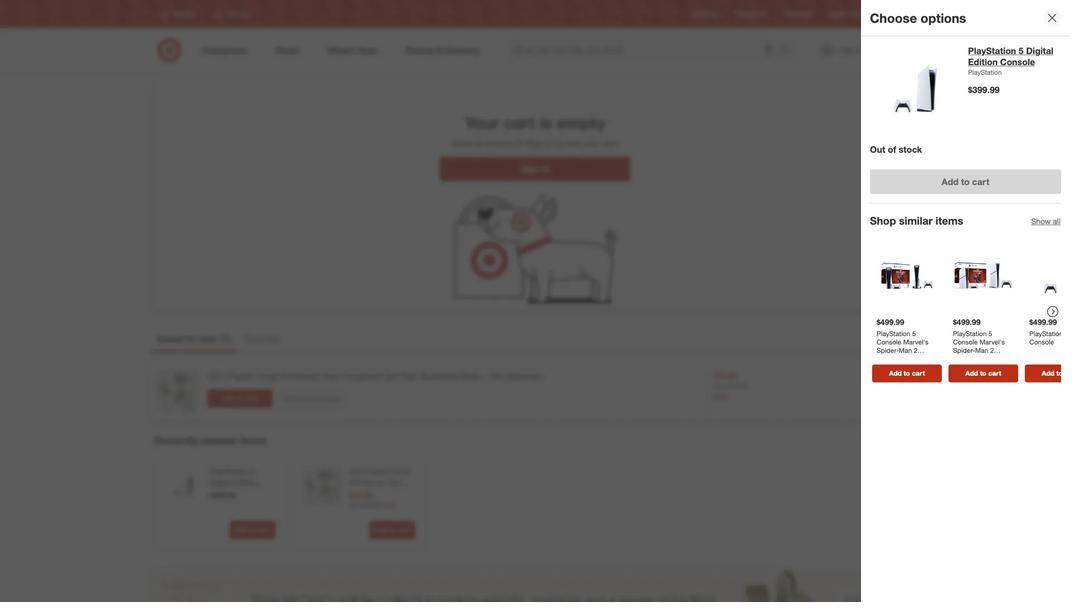 Task type: vqa. For each thing, say whether or not it's contained in the screenshot.
THE "TREE" to the top
yes



Task type: locate. For each thing, give the bounding box(es) containing it.
sale for $10.50 reg $15.00 sale
[[383, 500, 396, 509]]

2 spider- from the left
[[953, 346, 976, 354]]

playstation inside the $499.99 playstation 5 console marvel's spider-man 2 bundle (slim)
[[953, 329, 987, 337]]

0 vertical spatial in
[[547, 138, 553, 149]]

ornament left pale
[[342, 371, 382, 382]]

5
[[1019, 45, 1024, 56], [913, 329, 916, 337], [989, 329, 993, 337], [1065, 329, 1069, 337], [251, 467, 255, 476]]

ornament for pale
[[342, 371, 382, 382]]

0 vertical spatial plastic
[[227, 371, 254, 382]]

40ct
[[207, 371, 225, 382], [349, 467, 364, 476]]

$399.99 add to cart
[[209, 491, 270, 534]]

40ct inside list item
[[207, 371, 225, 382]]

bundle for $499.99 playstation 5 console marvel's spider-man 2 bundle (slim)
[[953, 354, 975, 363]]

1 horizontal spatial similar
[[899, 214, 933, 227]]

playstation 5 console marvel's spider-man 2 bundle (slim) image
[[949, 241, 1019, 310]]

set inside 40ct plastic finial christmas tree ornament set - wondershop™
[[386, 489, 398, 498]]

plastic for 40ct plastic finial christmas tree ornament set - wondershop™
[[367, 467, 390, 476]]

$15.00 inside $10.50 reg $15.00 sale
[[727, 382, 747, 390]]

edition inside "playstation 5 digital edition console"
[[233, 478, 257, 487]]

of
[[888, 144, 897, 155]]

40ct inside 40ct plastic finial christmas tree ornament set - wondershop™
[[349, 467, 364, 476]]

$499.99
[[877, 317, 905, 327], [953, 317, 981, 327], [1030, 317, 1057, 327]]

$499.99 playstation 5 console marvel's spider-man 2 bundle
[[877, 317, 929, 363]]

add
[[942, 176, 959, 187], [889, 369, 902, 377], [966, 369, 979, 377], [1042, 369, 1055, 377], [222, 394, 235, 402], [235, 526, 247, 534], [374, 526, 387, 534]]

1 horizontal spatial christmas
[[349, 478, 385, 487]]

0 horizontal spatial plastic
[[227, 371, 254, 382]]

add to cart
[[942, 176, 990, 187], [889, 369, 925, 377], [966, 369, 1002, 377], [222, 394, 258, 402], [374, 526, 410, 534]]

favorites link
[[238, 328, 287, 352]]

playstation 5 digital edition console
[[209, 467, 257, 498]]

0 horizontal spatial $399.99
[[209, 491, 237, 500]]

0 horizontal spatial tree
[[323, 371, 339, 382]]

2 horizontal spatial items
[[936, 214, 964, 227]]

console inside $499.99 playstation 5 console marvel's spider-man 2 bundle
[[877, 337, 902, 346]]

plastic up the $10.50 reg $15.00 sale
[[367, 467, 390, 476]]

1 vertical spatial digital
[[209, 478, 231, 487]]

ornament inside '40ct plastic finial christmas tree ornament set pale teal/gold/slate - wondershop™' link
[[342, 371, 382, 382]]

1 vertical spatial sign
[[521, 163, 540, 175]]

$10.50 inside $10.50 reg $15.00 sale
[[713, 371, 737, 380]]

0 horizontal spatial finial
[[256, 371, 277, 382]]

sale down 'reg' on the right of page
[[713, 391, 729, 401]]

2 vertical spatial items
[[239, 434, 267, 447]]

1 vertical spatial playstation 5 digital edition console link
[[209, 466, 273, 498]]

- right teal/gold/slate
[[483, 371, 487, 382]]

show all button
[[1031, 215, 1062, 227]]

0 vertical spatial playstation 5 digital edition console link
[[968, 45, 1062, 67]]

1 horizontal spatial -
[[483, 371, 487, 382]]

$15.00 right 'reg' on the right of page
[[727, 382, 747, 390]]

1 vertical spatial shop similar items
[[284, 394, 340, 402]]

choose
[[870, 10, 917, 25]]

set for -
[[386, 489, 398, 498]]

1 vertical spatial edition
[[233, 478, 257, 487]]

0 horizontal spatial wondershop™
[[349, 500, 398, 510]]

1 vertical spatial plastic
[[367, 467, 390, 476]]

0 horizontal spatial playstation 5 digital edition console link
[[209, 466, 273, 498]]

in down is
[[547, 138, 553, 149]]

$15.00
[[727, 382, 747, 390], [361, 500, 381, 509]]

1 man from the left
[[899, 346, 912, 354]]

ornament inside 40ct plastic finial christmas tree ornament set - wondershop™
[[349, 489, 384, 498]]

spider- inside $499.99 playstation 5 console marvel's spider-man 2 bundle
[[877, 346, 899, 354]]

weekly ad link
[[736, 9, 767, 19]]

christmas up the $10.50 reg $15.00 sale
[[349, 478, 385, 487]]

spider-
[[877, 346, 899, 354], [953, 346, 976, 354]]

$15.00 for $10.50 reg $15.00 sale
[[361, 500, 381, 509]]

1 vertical spatial tree
[[387, 478, 401, 487]]

1 2 from the left
[[914, 346, 918, 354]]

find stores link
[[885, 9, 919, 19]]

40ct for 40ct plastic finial christmas tree ornament set pale teal/gold/slate - wondershop™
[[207, 371, 225, 382]]

console
[[1001, 56, 1035, 67], [877, 337, 902, 346], [953, 337, 978, 346], [1030, 337, 1054, 346], [209, 489, 238, 498]]

sign in
[[521, 163, 550, 175]]

5 inside the $499.99 playstation 5 console marvel's spider-man 2 bundle (slim)
[[989, 329, 993, 337]]

1 vertical spatial christmas
[[349, 478, 385, 487]]

$399.99 down playstation 5 digital edition console playstation
[[968, 84, 1000, 95]]

1 vertical spatial 40ct
[[349, 467, 364, 476]]

1 horizontal spatial spider-
[[953, 346, 976, 354]]

0 vertical spatial similar
[[899, 214, 933, 227]]

$499.99 for $499.99 playstation 5 console marvel's spider-man 2 bundle
[[877, 317, 905, 327]]

2
[[914, 346, 918, 354], [991, 346, 994, 354]]

- inside '40ct plastic finial christmas tree ornament set pale teal/gold/slate - wondershop™' link
[[483, 371, 487, 382]]

1 horizontal spatial $15.00
[[727, 382, 747, 390]]

playstation 5 digital edition console playstation
[[968, 45, 1054, 76]]

1 horizontal spatial man
[[976, 346, 989, 354]]

cart inside 40ct plastic finial christmas tree ornament set pale teal/gold/slate - wondershop™ list item
[[245, 394, 258, 402]]

advertisement region
[[145, 566, 925, 602]]

tree for -
[[387, 478, 401, 487]]

1 vertical spatial set
[[386, 489, 398, 498]]

1 horizontal spatial shop
[[870, 214, 896, 227]]

1 horizontal spatial bundle
[[953, 354, 975, 363]]

sign down is
[[526, 138, 544, 149]]

1 horizontal spatial digital
[[1026, 45, 1054, 56]]

shop similar items
[[870, 214, 964, 227], [284, 394, 340, 402]]

1 vertical spatial $399.99
[[209, 491, 237, 500]]

0 horizontal spatial 40ct
[[207, 371, 225, 382]]

tree inside list item
[[323, 371, 339, 382]]

later
[[199, 333, 218, 345]]

(slim)
[[976, 354, 993, 363]]

5 inside playstation 5 digital edition console playstation
[[1019, 45, 1024, 56]]

items
[[936, 214, 964, 227], [323, 394, 340, 402], [239, 434, 267, 447]]

finial for 40ct plastic finial christmas tree ornament set pale teal/gold/slate - wondershop™
[[256, 371, 277, 382]]

add inside the $399.99 add to cart
[[235, 526, 247, 534]]

$399.99
[[968, 84, 1000, 95], [209, 491, 237, 500]]

shop
[[870, 214, 896, 227], [284, 394, 300, 402]]

stores
[[900, 10, 919, 18]]

tree up the $10.50 reg $15.00 sale
[[387, 478, 401, 487]]

redcard
[[785, 10, 812, 18]]

christmas up shop similar items button
[[280, 371, 320, 382]]

0 vertical spatial items
[[936, 214, 964, 227]]

2 man from the left
[[976, 346, 989, 354]]

choose options dialog
[[861, 0, 1070, 602]]

in down your cart is empty have an account? sign in to see your cart
[[542, 163, 550, 175]]

1 horizontal spatial shop similar items
[[870, 214, 964, 227]]

1 horizontal spatial $499.99
[[953, 317, 981, 327]]

5 inside "playstation 5 digital edition console"
[[251, 467, 255, 476]]

in inside your cart is empty have an account? sign in to see your cart
[[547, 138, 553, 149]]

0 vertical spatial shop
[[870, 214, 896, 227]]

$499.99 inside $499.99 playstation 5 console marvel's spider-man 2 bundle
[[877, 317, 905, 327]]

2 inside $499.99 playstation 5 console marvel's spider-man 2 bundle
[[914, 346, 918, 354]]

plastic down ) on the bottom left of the page
[[227, 371, 254, 382]]

finial down favorites 'link'
[[256, 371, 277, 382]]

40ct up the $10.50 reg $15.00 sale
[[349, 467, 364, 476]]

0 vertical spatial sign
[[526, 138, 544, 149]]

ca
[[1065, 369, 1070, 377]]

set inside list item
[[384, 371, 398, 382]]

$10.50 for $10.50 reg $15.00 sale
[[713, 371, 737, 380]]

christmas for 40ct plastic finial christmas tree ornament set pale teal/gold/slate - wondershop™
[[280, 371, 320, 382]]

1 vertical spatial -
[[400, 489, 403, 498]]

to inside the $399.99 add to cart
[[249, 526, 255, 534]]

0 horizontal spatial $10.50
[[349, 491, 372, 500]]

marvel's inside the $499.99 playstation 5 console marvel's spider-man 2 bundle (slim)
[[980, 337, 1005, 346]]

pale
[[400, 371, 417, 382]]

saved
[[157, 333, 183, 345]]

plastic
[[227, 371, 254, 382], [367, 467, 390, 476]]

0 horizontal spatial 2
[[914, 346, 918, 354]]

reg
[[349, 500, 359, 509]]

0 horizontal spatial shop similar items
[[284, 394, 340, 402]]

console inside "playstation 5 digital edition console"
[[209, 489, 238, 498]]

finial inside 40ct plastic finial christmas tree ornament set - wondershop™
[[392, 467, 410, 476]]

console inside the $499.99 playstation 5 console marvel's spider-man 2 bundle (slim)
[[953, 337, 978, 346]]

add to cart button
[[870, 169, 1062, 194], [873, 365, 942, 382], [949, 365, 1019, 382], [207, 390, 273, 408], [230, 521, 275, 539], [369, 521, 415, 539]]

add inside button
[[1042, 369, 1055, 377]]

0 vertical spatial edition
[[968, 56, 998, 67]]

0 vertical spatial $10.50
[[713, 371, 737, 380]]

1 vertical spatial shop
[[284, 394, 300, 402]]

similar inside button
[[302, 394, 321, 402]]

christmas inside list item
[[280, 371, 320, 382]]

1 horizontal spatial wondershop™
[[489, 371, 545, 382]]

)
[[229, 333, 231, 345]]

0 vertical spatial tree
[[323, 371, 339, 382]]

to inside button
[[1057, 369, 1063, 377]]

5 for $499.99 playstation 5 console marvel's spider-man 2 bundle (slim)
[[989, 329, 993, 337]]

in
[[547, 138, 553, 149], [542, 163, 550, 175]]

0 horizontal spatial $499.99
[[877, 317, 905, 327]]

finial
[[256, 371, 277, 382], [392, 467, 410, 476]]

1 spider- from the left
[[877, 346, 899, 354]]

edition for playstation 5 digital edition console playstation
[[968, 56, 998, 67]]

edition for playstation 5 digital edition console
[[233, 478, 257, 487]]

digital
[[1026, 45, 1054, 56], [209, 478, 231, 487]]

0 horizontal spatial spider-
[[877, 346, 899, 354]]

2 2 from the left
[[991, 346, 994, 354]]

digital for playstation 5 digital edition console
[[209, 478, 231, 487]]

plastic inside list item
[[227, 371, 254, 382]]

cart
[[504, 113, 535, 133], [603, 138, 619, 149], [972, 176, 990, 187], [912, 369, 925, 377], [989, 369, 1002, 377], [245, 394, 258, 402], [257, 526, 270, 534], [397, 526, 410, 534]]

1 horizontal spatial $10.50
[[713, 371, 737, 380]]

christmas
[[280, 371, 320, 382], [349, 478, 385, 487]]

tree up shop similar items button
[[323, 371, 339, 382]]

your
[[465, 113, 499, 133]]

ornament for -
[[349, 489, 384, 498]]

plastic inside 40ct plastic finial christmas tree ornament set - wondershop™
[[367, 467, 390, 476]]

1 vertical spatial items
[[323, 394, 340, 402]]

marvel's for $499.99 playstation 5 console marvel's spider-man 2 bundle
[[904, 337, 929, 346]]

circle
[[850, 10, 867, 18]]

search
[[777, 45, 803, 57]]

christmas for 40ct plastic finial christmas tree ornament set - wondershop™
[[349, 478, 385, 487]]

man
[[899, 346, 912, 354], [976, 346, 989, 354]]

tree for pale
[[323, 371, 339, 382]]

1 horizontal spatial plastic
[[367, 467, 390, 476]]

sale inside the $10.50 reg $15.00 sale
[[383, 500, 396, 509]]

1 horizontal spatial marvel's
[[980, 337, 1005, 346]]

sale right reg
[[383, 500, 396, 509]]

0 horizontal spatial bundle
[[877, 354, 898, 363]]

1 horizontal spatial edition
[[968, 56, 998, 67]]

tree
[[323, 371, 339, 382], [387, 478, 401, 487]]

console inside "$499.99 playstation 5 console"
[[1030, 337, 1054, 346]]

0 horizontal spatial man
[[899, 346, 912, 354]]

sale
[[713, 391, 729, 401], [383, 500, 396, 509]]

$10.50 up reg
[[349, 491, 372, 500]]

1 vertical spatial wondershop™
[[349, 500, 398, 510]]

finial inside list item
[[256, 371, 277, 382]]

sale inside $10.50 reg $15.00 sale
[[713, 391, 729, 401]]

marvel's
[[904, 337, 929, 346], [980, 337, 1005, 346]]

5 inside "$499.99 playstation 5 console"
[[1065, 329, 1069, 337]]

$499.99 up (slim)
[[953, 317, 981, 327]]

0 vertical spatial sale
[[713, 391, 729, 401]]

edition inside playstation 5 digital edition console playstation
[[968, 56, 998, 67]]

1 vertical spatial sale
[[383, 500, 396, 509]]

your cart is empty have an account? sign in to see your cart
[[452, 113, 619, 149]]

playstation 5 digital edition console link inside choose options dialog
[[968, 45, 1062, 67]]

favorites
[[245, 333, 281, 345]]

playstation 5 digital edition console image
[[870, 45, 960, 134], [163, 466, 202, 505], [163, 466, 202, 505]]

1 horizontal spatial items
[[323, 394, 340, 402]]

help button
[[888, 88, 912, 106]]

registry
[[693, 10, 718, 18]]

2 bundle from the left
[[953, 354, 975, 363]]

0 vertical spatial ornament
[[342, 371, 382, 382]]

all
[[1053, 216, 1061, 226]]

bundle inside $499.99 playstation 5 console marvel's spider-man 2 bundle
[[877, 354, 898, 363]]

- right the $10.50 reg $15.00 sale
[[400, 489, 403, 498]]

1 vertical spatial $10.50
[[349, 491, 372, 500]]

-
[[483, 371, 487, 382], [400, 489, 403, 498]]

target circle link
[[830, 9, 867, 19]]

$10.50 inside the $10.50 reg $15.00 sale
[[349, 491, 372, 500]]

$399.99 down viewed
[[209, 491, 237, 500]]

0 horizontal spatial digital
[[209, 478, 231, 487]]

0 horizontal spatial marvel's
[[904, 337, 929, 346]]

recently
[[154, 434, 198, 447]]

find stores
[[885, 10, 919, 18]]

2 $499.99 from the left
[[953, 317, 981, 327]]

0 vertical spatial digital
[[1026, 45, 1054, 56]]

playstation 5 digital edition console link for $399.99
[[209, 466, 273, 498]]

marvel's for $499.99 playstation 5 console marvel's spider-man 2 bundle (slim)
[[980, 337, 1005, 346]]

weekly ad
[[736, 10, 767, 18]]

your
[[583, 138, 600, 149]]

sign down 'account?'
[[521, 163, 540, 175]]

sign
[[526, 138, 544, 149], [521, 163, 540, 175]]

marvel's inside $499.99 playstation 5 console marvel's spider-man 2 bundle
[[904, 337, 929, 346]]

1 horizontal spatial 40ct
[[349, 467, 364, 476]]

5 inside $499.99 playstation 5 console marvel's spider-man 2 bundle
[[913, 329, 916, 337]]

3 $499.99 from the left
[[1030, 317, 1057, 327]]

tree inside 40ct plastic finial christmas tree ornament set - wondershop™
[[387, 478, 401, 487]]

$399.99 inside choose options dialog
[[968, 84, 1000, 95]]

5 for $499.99 playstation 5 console marvel's spider-man 2 bundle
[[913, 329, 916, 337]]

0 horizontal spatial edition
[[233, 478, 257, 487]]

1 horizontal spatial finial
[[392, 467, 410, 476]]

2 marvel's from the left
[[980, 337, 1005, 346]]

$499.99 inside "$499.99 playstation 5 console"
[[1030, 317, 1057, 327]]

$399.99 inside the $399.99 add to cart
[[209, 491, 237, 500]]

set
[[384, 371, 398, 382], [386, 489, 398, 498]]

0 horizontal spatial similar
[[302, 394, 321, 402]]

0 horizontal spatial sale
[[383, 500, 396, 509]]

0 vertical spatial -
[[483, 371, 487, 382]]

0 vertical spatial 40ct
[[207, 371, 225, 382]]

0 vertical spatial $399.99
[[968, 84, 1000, 95]]

sign in button
[[440, 157, 631, 181]]

0 vertical spatial set
[[384, 371, 398, 382]]

find
[[885, 10, 898, 18]]

1 bundle from the left
[[877, 354, 898, 363]]

2 horizontal spatial $499.99
[[1030, 317, 1057, 327]]

40ct plastic finial christmas tree ornament set pale teal/gold/slate - wondershop&#8482; image
[[156, 368, 201, 413]]

christmas inside 40ct plastic finial christmas tree ornament set - wondershop™
[[349, 478, 385, 487]]

1 vertical spatial finial
[[392, 467, 410, 476]]

reg
[[713, 382, 726, 390]]

digital inside playstation 5 digital edition console playstation
[[1026, 45, 1054, 56]]

0 horizontal spatial shop
[[284, 394, 300, 402]]

1 vertical spatial $15.00
[[361, 500, 381, 509]]

$15.00 right reg
[[361, 500, 381, 509]]

edition
[[968, 56, 998, 67], [233, 478, 257, 487]]

$10.50 up 'reg' on the right of page
[[713, 371, 737, 380]]

1 horizontal spatial playstation 5 digital edition console link
[[968, 45, 1062, 67]]

$10.50
[[713, 371, 737, 380], [349, 491, 372, 500]]

playstation inside "playstation 5 digital edition console"
[[209, 467, 248, 476]]

0 horizontal spatial -
[[400, 489, 403, 498]]

1 horizontal spatial 2
[[991, 346, 994, 354]]

man inside $499.99 playstation 5 console marvel's spider-man 2 bundle
[[899, 346, 912, 354]]

to
[[556, 138, 564, 149], [961, 176, 970, 187], [904, 369, 910, 377], [980, 369, 987, 377], [1057, 369, 1063, 377], [237, 394, 243, 402], [249, 526, 255, 534], [389, 526, 395, 534]]

0 vertical spatial shop similar items
[[870, 214, 964, 227]]

1 vertical spatial similar
[[302, 394, 321, 402]]

1 vertical spatial in
[[542, 163, 550, 175]]

playstation 5 console image
[[1025, 241, 1070, 310]]

digital inside "playstation 5 digital edition console"
[[209, 478, 231, 487]]

0 horizontal spatial christmas
[[280, 371, 320, 382]]

1 marvel's from the left
[[904, 337, 929, 346]]

0 vertical spatial $15.00
[[727, 382, 747, 390]]

recently viewed items
[[154, 434, 267, 447]]

spider- for $499.99 playstation 5 console marvel's spider-man 2 bundle
[[877, 346, 899, 354]]

1 horizontal spatial $399.99
[[968, 84, 1000, 95]]

1 horizontal spatial tree
[[387, 478, 401, 487]]

to inside your cart is empty have an account? sign in to see your cart
[[556, 138, 564, 149]]

ornament up reg
[[349, 489, 384, 498]]

finial up the $10.50 reg $15.00 sale
[[392, 467, 410, 476]]

$15.00 for $10.50 reg $15.00 sale
[[727, 382, 747, 390]]

target
[[830, 10, 848, 18]]

bundle
[[877, 354, 898, 363], [953, 354, 975, 363]]

set for pale
[[384, 371, 398, 382]]

playstation
[[968, 45, 1017, 56], [968, 68, 1002, 76], [877, 329, 911, 337], [953, 329, 987, 337], [1030, 329, 1063, 337], [209, 467, 248, 476]]

0 vertical spatial finial
[[256, 371, 277, 382]]

$15.00 inside the $10.50 reg $15.00 sale
[[361, 500, 381, 509]]

$499.99 down playstation 5 console marvel's spider-man 2 bundle image at right
[[877, 317, 905, 327]]

0 vertical spatial wondershop™
[[489, 371, 545, 382]]

1 horizontal spatial sale
[[713, 391, 729, 401]]

40ct down (
[[207, 371, 225, 382]]

ornament
[[342, 371, 382, 382], [349, 489, 384, 498]]

saved for later ( 1 )
[[157, 333, 231, 345]]

playstation 5 digital edition console link
[[968, 45, 1062, 67], [209, 466, 273, 498]]

spider- inside the $499.99 playstation 5 console marvel's spider-man 2 bundle (slim)
[[953, 346, 976, 354]]

$499.99 inside the $499.99 playstation 5 console marvel's spider-man 2 bundle (slim)
[[953, 317, 981, 327]]

choose options
[[870, 10, 967, 25]]

out of stock
[[870, 144, 922, 155]]

0 horizontal spatial $15.00
[[361, 500, 381, 509]]

bundle inside the $499.99 playstation 5 console marvel's spider-man 2 bundle (slim)
[[953, 354, 975, 363]]

playstation inside $499.99 playstation 5 console marvel's spider-man 2 bundle
[[877, 329, 911, 337]]

1 $499.99 from the left
[[877, 317, 905, 327]]

0 vertical spatial christmas
[[280, 371, 320, 382]]

1 vertical spatial ornament
[[349, 489, 384, 498]]

40ct plastic finial christmas tree ornament set pale teal/gold/slate - wondershop™
[[207, 371, 545, 382]]

playstation 5 digital edition console link for playstation
[[968, 45, 1062, 67]]

40ct plastic finial christmas tree ornament set pale teal/gold/slate - wondershop™ list item
[[149, 361, 921, 419]]

40ct plastic finial christmas tree ornament set - wondershop™ image
[[303, 466, 342, 505], [303, 466, 342, 505]]

$499.99 down playstation 5 console image on the right
[[1030, 317, 1057, 327]]

$10.50 reg $15.00 sale
[[713, 371, 747, 401]]

2 inside the $499.99 playstation 5 console marvel's spider-man 2 bundle (slim)
[[991, 346, 994, 354]]

40ct for 40ct plastic finial christmas tree ornament set - wondershop™
[[349, 467, 364, 476]]

man inside the $499.99 playstation 5 console marvel's spider-man 2 bundle (slim)
[[976, 346, 989, 354]]

target circle
[[830, 10, 867, 18]]



Task type: describe. For each thing, give the bounding box(es) containing it.
2 for $499.99 playstation 5 console marvel's spider-man 2 bundle
[[914, 346, 918, 354]]

add inside 40ct plastic finial christmas tree ornament set pale teal/gold/slate - wondershop™ list item
[[222, 394, 235, 402]]

help
[[893, 93, 907, 101]]

5 for $499.99 playstation 5 console
[[1065, 329, 1069, 337]]

playstation inside "$499.99 playstation 5 console"
[[1030, 329, 1063, 337]]

wondershop™ inside list item
[[489, 371, 545, 382]]

similar inside choose options dialog
[[899, 214, 933, 227]]

2 for $499.99 playstation 5 console marvel's spider-man 2 bundle (slim)
[[991, 346, 994, 354]]

40ct plastic finial christmas tree ornament set - wondershop™ link
[[349, 466, 413, 510]]

finial for 40ct plastic finial christmas tree ornament set - wondershop™
[[392, 467, 410, 476]]

shop similar items inside shop similar items button
[[284, 394, 340, 402]]

show all
[[1032, 216, 1061, 226]]

to inside 40ct plastic finial christmas tree ornament set pale teal/gold/slate - wondershop™ list item
[[237, 394, 243, 402]]

sign inside your cart is empty have an account? sign in to see your cart
[[526, 138, 544, 149]]

wondershop™ inside 40ct plastic finial christmas tree ornament set - wondershop™
[[349, 500, 398, 510]]

What can we help you find? suggestions appear below search field
[[507, 38, 784, 62]]

in inside button
[[542, 163, 550, 175]]

$499.99 for $499.99 playstation 5 console
[[1030, 317, 1057, 327]]

have
[[452, 138, 472, 149]]

shop similar items button
[[279, 390, 345, 407]]

is
[[540, 113, 553, 133]]

show
[[1032, 216, 1051, 226]]

bundle for $499.99 playstation 5 console marvel's spider-man 2 bundle
[[877, 354, 898, 363]]

$499.99 playstation 5 console
[[1030, 317, 1069, 346]]

40ct plastic finial christmas tree ornament set pale teal/gold/slate - wondershop™ link
[[207, 370, 545, 383]]

redcard link
[[785, 9, 812, 19]]

$399.99 for $399.99 add to cart
[[209, 491, 237, 500]]

man for $499.99 playstation 5 console marvel's spider-man 2 bundle (slim)
[[976, 346, 989, 354]]

for
[[185, 333, 197, 345]]

shop inside shop similar items button
[[284, 394, 300, 402]]

add to cart inside 40ct plastic finial christmas tree ornament set pale teal/gold/slate - wondershop™ list item
[[222, 394, 258, 402]]

- inside 40ct plastic finial christmas tree ornament set - wondershop™
[[400, 489, 403, 498]]

empty
[[557, 113, 606, 133]]

weekly
[[736, 10, 757, 18]]

$499.99 playstation 5 console marvel's spider-man 2 bundle (slim)
[[953, 317, 1005, 363]]

(
[[221, 333, 224, 345]]

digital for playstation 5 digital edition console playstation
[[1026, 45, 1054, 56]]

search button
[[777, 38, 803, 65]]

shop similar items inside choose options dialog
[[870, 214, 964, 227]]

see
[[566, 138, 581, 149]]

items inside shop similar items button
[[323, 394, 340, 402]]

options
[[921, 10, 967, 25]]

teal/gold/slate
[[420, 371, 481, 382]]

console for $499.99 playstation 5 console marvel's spider-man 2 bundle
[[877, 337, 902, 346]]

sign inside button
[[521, 163, 540, 175]]

console for $499.99 playstation 5 console
[[1030, 337, 1054, 346]]

stock
[[899, 144, 922, 155]]

sale for $10.50 reg $15.00 sale
[[713, 391, 729, 401]]

0 horizontal spatial items
[[239, 434, 267, 447]]

ad
[[759, 10, 767, 18]]

$10.50 for $10.50 reg $15.00 sale
[[349, 491, 372, 500]]

spider- for $499.99 playstation 5 console marvel's spider-man 2 bundle (slim)
[[953, 346, 976, 354]]

$10.50 reg $15.00 sale
[[349, 491, 396, 509]]

console for $499.99 playstation 5 console marvel's spider-man 2 bundle (slim)
[[953, 337, 978, 346]]

add to ca
[[1042, 369, 1070, 377]]

man for $499.99 playstation 5 console marvel's spider-man 2 bundle
[[899, 346, 912, 354]]

empty cart bullseye image
[[451, 188, 619, 308]]

registry link
[[693, 9, 718, 19]]

account?
[[487, 138, 524, 149]]

out
[[870, 144, 886, 155]]

cart inside the $399.99 add to cart
[[257, 526, 270, 534]]

$499.99 for $499.99 playstation 5 console marvel's spider-man 2 bundle (slim)
[[953, 317, 981, 327]]

plastic for 40ct plastic finial christmas tree ornament set pale teal/gold/slate - wondershop™
[[227, 371, 254, 382]]

items inside choose options dialog
[[936, 214, 964, 227]]

an
[[474, 138, 484, 149]]

40ct plastic finial christmas tree ornament set - wondershop™
[[349, 467, 410, 510]]

playstation 5 console marvel's spider-man 2 bundle image
[[873, 241, 942, 310]]

1
[[224, 333, 229, 345]]

add to ca button
[[1025, 365, 1070, 382]]

$399.99 for $399.99
[[968, 84, 1000, 95]]

viewed
[[201, 434, 236, 447]]

shop inside choose options dialog
[[870, 214, 896, 227]]

console inside playstation 5 digital edition console playstation
[[1001, 56, 1035, 67]]



